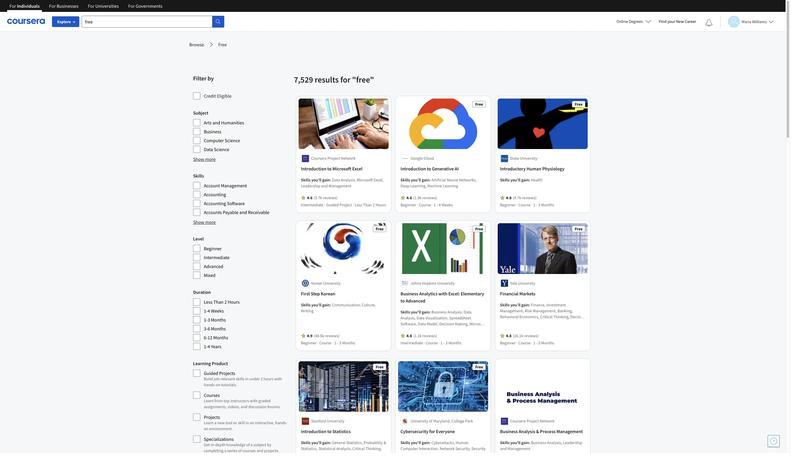 Task type: locate. For each thing, give the bounding box(es) containing it.
duration group
[[193, 289, 291, 351]]

intermediate up mixed
[[204, 255, 230, 261]]

universities
[[95, 3, 119, 9]]

1 horizontal spatial with
[[275, 377, 282, 382]]

for left universities
[[88, 3, 95, 9]]

: down introduction to microsoft excel
[[330, 178, 331, 183]]

3 for introductory human physiology
[[539, 203, 541, 208]]

1 horizontal spatial computer
[[401, 447, 418, 452]]

and inside business analysis, leadership and management
[[501, 447, 507, 452]]

management inside business analysis, leadership and management
[[508, 447, 531, 452]]

beginner for korean
[[301, 341, 317, 346]]

visualization,
[[426, 316, 449, 321]]

1 vertical spatial show
[[193, 220, 204, 225]]

network for excel
[[341, 156, 356, 161]]

than inside duration group
[[214, 300, 224, 305]]

0 horizontal spatial making,
[[455, 322, 469, 327]]

human for introductory
[[527, 166, 542, 172]]

· down the 4.6 (3.7k reviews)
[[325, 203, 326, 208]]

12
[[208, 335, 213, 341]]

4 for years
[[208, 344, 210, 350]]

business for business
[[204, 129, 222, 135]]

on down job-
[[216, 383, 221, 388]]

statistical up descriptive
[[319, 447, 336, 452]]

0 horizontal spatial human
[[456, 441, 469, 446]]

skills you'll gain : up engineering,
[[401, 441, 432, 446]]

hands- right interactive,
[[276, 421, 288, 426]]

university of maryland, college park
[[411, 419, 473, 425]]

1 show more button from the top
[[193, 156, 216, 163]]

3 up 6
[[208, 317, 210, 323]]

project down data analysis, microsoft excel, leadership and management
[[340, 203, 352, 208]]

beginner · course · 1 - 3 months
[[501, 203, 555, 208], [301, 341, 355, 346], [501, 341, 555, 346]]

0 vertical spatial coursera project network
[[311, 156, 356, 161]]

show for data
[[193, 156, 204, 162]]

0 vertical spatial for
[[341, 74, 351, 85]]

0 vertical spatial process
[[412, 328, 425, 333]]

1 horizontal spatial on
[[216, 383, 221, 388]]

skills you'll gain : for introduction to microsoft excel
[[301, 178, 332, 183]]

and
[[213, 120, 220, 126], [321, 184, 328, 189], [240, 210, 247, 216], [522, 327, 529, 332], [572, 327, 579, 332], [241, 405, 248, 410], [501, 447, 507, 452], [257, 449, 264, 454]]

business inside business analysis, data analysis, data visualization, spreadsheet software, data model, decision making, microsoft excel, process analysis, statistical visualization
[[432, 310, 447, 315]]

2 vertical spatial network
[[440, 447, 455, 452]]

to up software,
[[401, 298, 405, 304]]

level group
[[193, 236, 291, 280]]

skills for microsoft
[[301, 178, 311, 183]]

human
[[527, 166, 542, 172], [456, 441, 469, 446]]

skills you'll gain : for first step korean
[[301, 303, 332, 308]]

in
[[246, 377, 249, 382], [246, 421, 249, 426]]

: left general
[[330, 441, 331, 446]]

making, for business analytics with excel: elementary to advanced
[[455, 322, 469, 327]]

model,
[[427, 322, 439, 327]]

stanford university
[[311, 419, 345, 425]]

job-
[[214, 377, 221, 382]]

show more for data science
[[193, 156, 216, 162]]

and inside 'skills' 'group'
[[240, 210, 247, 216]]

you'll for business analytics with excel: elementary to advanced
[[411, 310, 421, 315]]

1 down 4.6 (1.9k reviews)
[[434, 203, 436, 208]]

gain left health
[[522, 178, 530, 183]]

1 horizontal spatial for
[[430, 429, 436, 435]]

2 vertical spatial microsoft
[[470, 322, 486, 327]]

learning up build
[[193, 361, 211, 367]]

2 horizontal spatial intermediate
[[401, 341, 424, 346]]

network up the strategy,
[[440, 447, 455, 452]]

statistics, up basic
[[301, 447, 318, 452]]

0 horizontal spatial weeks
[[211, 308, 224, 314]]

step
[[311, 291, 320, 297]]

finance, investment management, risk management, banking, behavioral economics, critical thinking, decision making, financial analysis, innovation, regulations and compliance, leadership and management
[[501, 303, 586, 338]]

0 vertical spatial by
[[208, 75, 214, 82]]

1 4.6 from the left
[[307, 196, 313, 201]]

guided inside learning product group
[[204, 371, 218, 377]]

0 vertical spatial 1-
[[204, 308, 208, 314]]

· down 4.9 (48.5k reviews) at the bottom left of page
[[333, 341, 334, 346]]

with right the hours
[[275, 377, 282, 382]]

hands-
[[204, 383, 216, 388], [276, 421, 288, 426]]

1 horizontal spatial advanced
[[406, 298, 426, 304]]

hands- inside "learn a new tool or skill in an interactive, hands- on environment."
[[276, 421, 288, 426]]

course for generative
[[419, 203, 431, 208]]

to
[[328, 166, 332, 172], [427, 166, 432, 172], [401, 298, 405, 304], [328, 429, 332, 435]]

show up level
[[193, 220, 204, 225]]

data analysis, microsoft excel, leadership and management
[[301, 178, 384, 189]]

thinking, down probability
[[366, 447, 382, 452]]

university up cybersecurity
[[411, 419, 429, 425]]

0 vertical spatial thinking,
[[554, 315, 570, 320]]

0 vertical spatial statistics,
[[347, 441, 363, 446]]

reviews) right (3.7k
[[323, 196, 338, 201]]

1 horizontal spatial management,
[[533, 309, 557, 314]]

business inside business analysis, leadership and management
[[532, 441, 547, 446]]

a left series
[[225, 449, 227, 454]]

4 down machine
[[439, 203, 441, 208]]

with inside learn from top instructors with graded assignments, videos, and discussion forums.
[[250, 399, 258, 404]]

1 horizontal spatial a
[[225, 449, 227, 454]]

2 show from the top
[[193, 220, 204, 225]]

1 show more from the top
[[193, 156, 216, 162]]

0 horizontal spatial statistical
[[319, 447, 336, 452]]

introduction down stanford
[[301, 429, 327, 435]]

security down interaction,
[[424, 453, 438, 454]]

human inside cyberattacks, human computer interaction, network security, security engineering, security strategy, comput
[[456, 441, 469, 446]]

reviews) for generative
[[423, 196, 438, 201]]

business inside subject group
[[204, 129, 222, 135]]

1 vertical spatial advanced
[[406, 298, 426, 304]]

making,
[[501, 321, 514, 326], [455, 322, 469, 327]]

data inside general statistics, probability & statistics, statistical analysis, critical thinking, basic descriptive statistics, data analysi
[[349, 453, 357, 454]]

learning down neural
[[443, 184, 459, 189]]

business inside business analytics with excel: elementary to advanced
[[401, 291, 419, 297]]

1 down 4.8 (26.1k reviews)
[[534, 341, 536, 346]]

skills you'll gain : up descriptive
[[301, 441, 332, 446]]

4.6 left (1.9k
[[407, 196, 412, 201]]

1 horizontal spatial by
[[267, 443, 272, 448]]

1- up 3-
[[204, 317, 208, 323]]

for for governments
[[128, 3, 135, 9]]

account
[[204, 183, 220, 189]]

: for introduction to generative ai
[[430, 178, 431, 183]]

1 vertical spatial project
[[340, 203, 352, 208]]

7,529 results for "free"
[[294, 74, 374, 85]]

1 vertical spatial by
[[267, 443, 272, 448]]

0 vertical spatial project
[[328, 156, 340, 161]]

skills you'll gain : for business analytics with excel: elementary to advanced
[[401, 310, 432, 315]]

you'll up learning,
[[411, 178, 421, 183]]

subject
[[254, 443, 266, 448]]

management,
[[501, 309, 524, 314], [533, 309, 557, 314]]

0 vertical spatial show more
[[193, 156, 216, 162]]

a inside "learn a new tool or skill in an interactive, hands- on environment."
[[215, 421, 217, 426]]

statistics, down the introduction to statistics link
[[347, 441, 363, 446]]

0 horizontal spatial microsoft
[[333, 166, 352, 172]]

learn inside "learn a new tool or skill in an interactive, hands- on environment."
[[204, 421, 214, 426]]

0 vertical spatial &
[[537, 429, 540, 435]]

hands- for projects
[[276, 421, 288, 426]]

0 horizontal spatial &
[[384, 441, 387, 446]]

0 vertical spatial advanced
[[204, 264, 223, 270]]

on inside "learn a new tool or skill in an interactive, hands- on environment."
[[204, 427, 209, 432]]

2 1- from the top
[[204, 317, 208, 323]]

decision inside finance, investment management, risk management, banking, behavioral economics, critical thinking, decision making, financial analysis, innovation, regulations and compliance, leadership and management
[[571, 315, 586, 320]]

1 more from the top
[[205, 156, 216, 162]]

(48.5k
[[314, 334, 325, 339]]

credit
[[204, 93, 216, 99]]

beginner down (4.7k
[[501, 203, 516, 208]]

2 4.6 from the left
[[407, 196, 412, 201]]

0 horizontal spatial on
[[204, 427, 209, 432]]

microsoft inside business analysis, data analysis, data visualization, spreadsheet software, data model, decision making, microsoft excel, process analysis, statistical visualization
[[470, 322, 486, 327]]

1 learn from the top
[[204, 399, 214, 404]]

: down korean
[[330, 303, 331, 308]]

1 vertical spatial projects
[[204, 415, 220, 421]]

first step korean link
[[301, 291, 387, 298]]

1 vertical spatial less
[[204, 300, 213, 305]]

analysis, inside general statistics, probability & statistics, statistical analysis, critical thinking, basic descriptive statistics, data analysi
[[337, 447, 352, 452]]

you'll up software,
[[411, 310, 421, 315]]

you'll
[[312, 178, 322, 183], [411, 178, 421, 183], [511, 178, 521, 183], [312, 303, 322, 308], [511, 303, 521, 308], [411, 310, 421, 315], [312, 441, 322, 446], [411, 441, 421, 446], [511, 441, 521, 446]]

analysis,
[[341, 178, 356, 183], [448, 310, 463, 315], [401, 316, 416, 321], [532, 321, 547, 326], [426, 328, 441, 333], [548, 441, 563, 446], [337, 447, 352, 452]]

thinking,
[[554, 315, 570, 320], [366, 447, 382, 452]]

1 vertical spatial &
[[384, 441, 387, 446]]

& right probability
[[384, 441, 387, 446]]

network up introduction to microsoft excel link
[[341, 156, 356, 161]]

show more for accounts payable and receivable
[[193, 220, 216, 225]]

1 horizontal spatial decision
[[571, 315, 586, 320]]

-
[[437, 203, 438, 208], [537, 203, 538, 208], [337, 341, 339, 346], [444, 341, 445, 346], [537, 341, 538, 346]]

: up visualization,
[[430, 310, 431, 315]]

0 vertical spatial weeks
[[442, 203, 453, 208]]

skills for &
[[501, 441, 510, 446]]

thinking, down banking,
[[554, 315, 570, 320]]

business down the "business analysis & process management"
[[532, 441, 547, 446]]

yonsei university
[[311, 281, 341, 286]]

3 down health
[[539, 203, 541, 208]]

0 vertical spatial accounting
[[204, 192, 226, 198]]

1- down 6-
[[204, 344, 208, 350]]

1 accounting from the top
[[204, 192, 226, 198]]

project up analysis
[[527, 419, 540, 425]]

making, inside business analysis, data analysis, data visualization, spreadsheet software, data model, decision making, microsoft excel, process analysis, statistical visualization
[[455, 322, 469, 327]]

series
[[228, 449, 238, 454]]

1 vertical spatial network
[[540, 419, 555, 425]]

business for business analysis & process management
[[501, 429, 518, 435]]

hands- for guided projects
[[204, 383, 216, 388]]

help center image
[[771, 438, 778, 446]]

: for cybersecurity for everyone
[[430, 441, 431, 446]]

skills you'll gain : for introduction to statistics
[[301, 441, 332, 446]]

4.9
[[307, 334, 313, 339]]

coursera up analysis
[[511, 419, 526, 425]]

4.8
[[507, 196, 512, 201], [407, 334, 412, 339], [507, 334, 512, 339]]

0 horizontal spatial learning
[[193, 361, 211, 367]]

gain up interaction,
[[422, 441, 430, 446]]

hands- down build
[[204, 383, 216, 388]]

process up business analysis, leadership and management
[[541, 429, 556, 435]]

with left excel:
[[439, 291, 448, 297]]

statistical
[[442, 328, 459, 333], [319, 447, 336, 452]]

: for business analytics with excel: elementary to advanced
[[430, 310, 431, 315]]

advanced
[[204, 264, 223, 270], [406, 298, 426, 304]]

0 horizontal spatial a
[[215, 421, 217, 426]]

0 horizontal spatial coursera
[[311, 156, 327, 161]]

data science
[[204, 147, 229, 153]]

course for korean
[[320, 341, 332, 346]]

1 horizontal spatial network
[[440, 447, 455, 452]]

reviews) for korean
[[325, 334, 340, 339]]

show more button for accounts
[[193, 219, 216, 226]]

1 vertical spatial thinking,
[[366, 447, 382, 452]]

4.8 left (1.1k
[[407, 334, 412, 339]]

1 down business analysis, data analysis, data visualization, spreadsheet software, data model, decision making, microsoft excel, process analysis, statistical visualization
[[441, 341, 443, 346]]

3 for from the left
[[88, 3, 95, 9]]

0 vertical spatial excel,
[[374, 178, 384, 183]]

excel, inside data analysis, microsoft excel, leadership and management
[[374, 178, 384, 183]]

1 vertical spatial accounting
[[204, 201, 226, 207]]

process inside business analysis, data analysis, data visualization, spreadsheet software, data model, decision making, microsoft excel, process analysis, statistical visualization
[[412, 328, 425, 333]]

you'll for introduction to microsoft excel
[[312, 178, 322, 183]]

None search field
[[82, 16, 225, 28]]

1 horizontal spatial less
[[355, 203, 363, 208]]

intermediate inside level group
[[204, 255, 230, 261]]

business analysis, data analysis, data visualization, spreadsheet software, data model, decision making, microsoft excel, process analysis, statistical visualization
[[401, 310, 486, 333]]

skills inside 'group'
[[193, 173, 204, 179]]

· down 4.8 (1.1k reviews)
[[424, 341, 425, 346]]

1 vertical spatial show more button
[[193, 219, 216, 226]]

0 horizontal spatial critical
[[353, 447, 365, 452]]

1 vertical spatial excel,
[[401, 328, 411, 333]]

weeks down machine
[[442, 203, 453, 208]]

:
[[330, 178, 331, 183], [430, 178, 431, 183], [530, 178, 531, 183], [330, 303, 331, 308], [530, 303, 531, 308], [430, 310, 431, 315], [330, 441, 331, 446], [430, 441, 431, 446], [530, 441, 531, 446]]

specializations
[[204, 437, 234, 443]]

intermediate down (1.1k
[[401, 341, 424, 346]]

2 accounting from the top
[[204, 201, 226, 207]]

videos,
[[228, 405, 240, 410]]

in inside "learn a new tool or skill in an interactive, hands- on environment."
[[246, 421, 249, 426]]

business analytics with excel: elementary to advanced
[[401, 291, 485, 304]]

2 learn from the top
[[204, 421, 214, 426]]

1 horizontal spatial making,
[[501, 321, 514, 326]]

1 vertical spatial show more
[[193, 220, 216, 225]]

to inside business analytics with excel: elementary to advanced
[[401, 298, 405, 304]]

& right analysis
[[537, 429, 540, 435]]

forums.
[[268, 405, 281, 410]]

university up 'introductory human physiology'
[[520, 156, 538, 161]]

1 horizontal spatial than
[[363, 203, 372, 208]]

engineering,
[[401, 453, 423, 454]]

process up (1.1k
[[412, 328, 425, 333]]

1 vertical spatial intermediate
[[204, 255, 230, 261]]

0 horizontal spatial for
[[341, 74, 351, 85]]

1 horizontal spatial 2
[[261, 377, 263, 382]]

on inside build job-relevant skills in under 2 hours with hands-on tutorials.
[[216, 383, 221, 388]]

and inside get in-depth knowledge of a subject by completing a series of courses and projects.
[[257, 449, 264, 454]]

advanced inside business analytics with excel: elementary to advanced
[[406, 298, 426, 304]]

3 1- from the top
[[204, 344, 208, 350]]

introduction
[[301, 166, 327, 172], [401, 166, 426, 172], [301, 429, 327, 435]]

less down data analysis, microsoft excel, leadership and management
[[355, 203, 363, 208]]

gain down introduction to microsoft excel
[[323, 178, 330, 183]]

0 horizontal spatial computer
[[204, 138, 224, 144]]

1 vertical spatial for
[[430, 429, 436, 435]]

businesses
[[57, 3, 79, 9]]

&
[[537, 429, 540, 435], [384, 441, 387, 446]]

months
[[542, 203, 555, 208], [211, 317, 226, 323], [211, 326, 226, 332], [214, 335, 228, 341], [342, 341, 355, 346], [449, 341, 462, 346], [542, 341, 555, 346]]

6
[[208, 326, 210, 332]]

- for physiology
[[537, 203, 538, 208]]

0 vertical spatial coursera
[[311, 156, 327, 161]]

skills you'll gain : down the 'financial markets'
[[501, 303, 532, 308]]

1 horizontal spatial of
[[247, 443, 250, 448]]

show for accounts
[[193, 220, 204, 225]]

university for financial markets
[[518, 281, 536, 286]]

you'll up "writing"
[[312, 303, 322, 308]]

3 for first step korean
[[340, 341, 342, 346]]

management inside 'skills' 'group'
[[221, 183, 247, 189]]

you'll for financial markets
[[511, 303, 521, 308]]

to for statistics
[[328, 429, 332, 435]]

2 for from the left
[[49, 3, 56, 9]]

- down 4.8 (4.7k reviews)
[[537, 203, 538, 208]]

0 horizontal spatial of
[[238, 449, 242, 454]]

hours
[[264, 377, 274, 382]]

0 vertical spatial learning
[[443, 184, 459, 189]]

project for introduction
[[328, 156, 340, 161]]

introduction down google
[[401, 166, 426, 172]]

maria
[[742, 19, 752, 24]]

on left environment.
[[204, 427, 209, 432]]

1 for with
[[441, 341, 443, 346]]

1 horizontal spatial statistical
[[442, 328, 459, 333]]

gain up learning,
[[422, 178, 430, 183]]

for for individuals
[[10, 3, 16, 9]]

payable
[[223, 210, 239, 216]]

data inside subject group
[[204, 147, 213, 153]]

critical up innovation,
[[541, 315, 553, 320]]

filter
[[193, 75, 207, 82]]

communication, culture, writing
[[301, 303, 376, 314]]

1 vertical spatial process
[[541, 429, 556, 435]]

you'll up engineering,
[[411, 441, 421, 446]]

financial markets link
[[501, 291, 586, 298]]

a
[[215, 421, 217, 426], [251, 443, 253, 448], [225, 449, 227, 454]]

introduction for introduction to generative ai
[[401, 166, 426, 172]]

0 horizontal spatial than
[[214, 300, 224, 305]]

4 for from the left
[[128, 3, 135, 9]]

show more
[[193, 156, 216, 162], [193, 220, 216, 225]]

show more button down data science
[[193, 156, 216, 163]]

1 horizontal spatial excel,
[[401, 328, 411, 333]]

2
[[373, 203, 375, 208], [225, 300, 227, 305], [261, 377, 263, 382]]

1 vertical spatial computer
[[401, 447, 418, 452]]

learning
[[443, 184, 459, 189], [193, 361, 211, 367]]

network inside cyberattacks, human computer interaction, network security, security engineering, security strategy, comput
[[440, 447, 455, 452]]

data inside data analysis, microsoft excel, leadership and management
[[332, 178, 340, 183]]

visualization
[[460, 328, 482, 333]]

·
[[325, 203, 326, 208], [353, 203, 354, 208], [417, 203, 419, 208], [432, 203, 433, 208], [517, 203, 518, 208], [532, 203, 533, 208], [318, 341, 319, 346], [333, 341, 334, 346], [424, 341, 425, 346], [439, 341, 440, 346], [517, 341, 518, 346], [532, 341, 533, 346]]

critical
[[541, 315, 553, 320], [353, 447, 365, 452]]

· down (26.1k
[[517, 341, 518, 346]]

3 inside duration group
[[208, 317, 210, 323]]

management, up behavioral
[[501, 309, 524, 314]]

free for cybersecurity for everyone
[[476, 365, 484, 370]]

analysis, down model,
[[426, 328, 441, 333]]

3 down compliance,
[[539, 341, 541, 346]]

1 vertical spatial weeks
[[211, 308, 224, 314]]

subject group
[[193, 109, 291, 153]]

2 vertical spatial 1-
[[204, 344, 208, 350]]

gain for introduction to generative ai
[[422, 178, 430, 183]]

2 more from the top
[[205, 220, 216, 225]]

beginner
[[401, 203, 417, 208], [501, 203, 516, 208], [204, 246, 222, 252], [301, 341, 317, 346], [501, 341, 516, 346]]

korean
[[321, 291, 336, 297]]

1- for 1-3 months
[[204, 317, 208, 323]]

accounting
[[204, 192, 226, 198], [204, 201, 226, 207]]

1 1- from the top
[[204, 308, 208, 314]]

hours
[[376, 203, 386, 208], [228, 300, 240, 305]]

excel,
[[374, 178, 384, 183], [401, 328, 411, 333]]

1 show from the top
[[193, 156, 204, 162]]

of up courses
[[247, 443, 250, 448]]

data up spreadsheet
[[464, 310, 472, 315]]

software
[[227, 201, 245, 207]]

account management
[[204, 183, 247, 189]]

and inside subject group
[[213, 120, 220, 126]]

0 vertical spatial with
[[439, 291, 448, 297]]

0 vertical spatial show
[[193, 156, 204, 162]]

park
[[466, 419, 473, 425]]

statistics
[[333, 429, 351, 435]]

accounting down account
[[204, 192, 226, 198]]

2 vertical spatial 4
[[208, 344, 210, 350]]

1 vertical spatial coursera project network
[[511, 419, 555, 425]]

advanced up mixed
[[204, 264, 223, 270]]

2 inside duration group
[[225, 300, 227, 305]]

security right security,
[[472, 447, 486, 452]]

1 horizontal spatial guided
[[327, 203, 339, 208]]

0 horizontal spatial management,
[[501, 309, 524, 314]]

financial down yale
[[501, 291, 519, 297]]

learn for courses
[[204, 399, 214, 404]]

by up projects.
[[267, 443, 272, 448]]

microsoft for analysis,
[[357, 178, 373, 183]]

: for first step korean
[[330, 303, 331, 308]]

statistical inside general statistics, probability & statistics, statistical analysis, critical thinking, basic descriptive statistics, data analysi
[[319, 447, 336, 452]]

business for business analysis, leadership and management
[[532, 441, 547, 446]]

0 horizontal spatial hands-
[[204, 383, 216, 388]]

advanced inside level group
[[204, 264, 223, 270]]

maria williams
[[742, 19, 768, 24]]

1 vertical spatial on
[[204, 427, 209, 432]]

than
[[363, 203, 372, 208], [214, 300, 224, 305]]

google
[[411, 156, 423, 161]]

you'll for introduction to generative ai
[[411, 178, 421, 183]]

data up software,
[[417, 316, 425, 321]]

environment.
[[209, 427, 233, 432]]

data down 'computer science'
[[204, 147, 213, 153]]

more for accounts
[[205, 220, 216, 225]]

on for projects
[[204, 427, 209, 432]]

microsoft inside data analysis, microsoft excel, leadership and management
[[357, 178, 373, 183]]

0 vertical spatial computer
[[204, 138, 224, 144]]

0 horizontal spatial coursera project network
[[311, 156, 356, 161]]

gain up risk
[[522, 303, 530, 308]]

reviews) up 'intermediate · course · 1 - 3 months'
[[423, 334, 438, 339]]

0 horizontal spatial intermediate
[[204, 255, 230, 261]]

(1.9k
[[414, 196, 422, 201]]

0 vertical spatial human
[[527, 166, 542, 172]]

university up markets
[[518, 281, 536, 286]]

thinking, inside general statistics, probability & statistics, statistical analysis, critical thinking, basic descriptive statistics, data analysi
[[366, 447, 382, 452]]

with inside business analytics with excel: elementary to advanced
[[439, 291, 448, 297]]

show notifications image
[[706, 19, 713, 26]]

0 vertical spatial in
[[246, 377, 249, 382]]

skills for everyone
[[401, 441, 411, 446]]

skills you'll gain : for introduction to generative ai
[[401, 178, 432, 183]]

decision inside business analysis, data analysis, data visualization, spreadsheet software, data model, decision making, microsoft excel, process analysis, statistical visualization
[[440, 322, 455, 327]]

making, inside finance, investment management, risk management, banking, behavioral economics, critical thinking, decision making, financial analysis, innovation, regulations and compliance, leadership and management
[[501, 321, 514, 326]]

intermediate for intermediate · guided project · less than 2 hours
[[301, 203, 324, 208]]

for
[[10, 3, 16, 9], [49, 3, 56, 9], [88, 3, 95, 9], [128, 3, 135, 9]]

· down business analysis, data analysis, data visualization, spreadsheet software, data model, decision making, microsoft excel, process analysis, statistical visualization
[[439, 341, 440, 346]]

computer
[[204, 138, 224, 144], [401, 447, 418, 452]]

intermediate for intermediate · course · 1 - 3 months
[[401, 341, 424, 346]]

learn
[[204, 399, 214, 404], [204, 421, 214, 426]]

hands- inside build job-relevant skills in under 2 hours with hands-on tutorials.
[[204, 383, 216, 388]]

guided down the 4.6 (3.7k reviews)
[[327, 203, 339, 208]]

machine
[[428, 184, 443, 189]]

top
[[224, 399, 230, 404]]

1 for from the left
[[10, 3, 16, 9]]

governments
[[136, 3, 163, 9]]

learn up 'assignments,'
[[204, 399, 214, 404]]

show down data science
[[193, 156, 204, 162]]

computer inside cyberattacks, human computer interaction, network security, security engineering, security strategy, comput
[[401, 447, 418, 452]]

weeks inside duration group
[[211, 308, 224, 314]]

0 vertical spatial projects
[[219, 371, 235, 377]]

: for financial markets
[[530, 303, 531, 308]]

by
[[208, 75, 214, 82], [267, 443, 272, 448]]

2 vertical spatial project
[[527, 419, 540, 425]]

projects down 'assignments,'
[[204, 415, 220, 421]]

free
[[218, 42, 227, 48], [476, 102, 484, 107], [575, 102, 583, 107], [376, 227, 384, 232], [476, 227, 484, 232], [575, 227, 583, 232], [376, 365, 384, 370], [476, 365, 484, 370]]

0 vertical spatial science
[[225, 138, 240, 144]]

you'll for business analysis & process management
[[511, 441, 521, 446]]

analysis, down business analysis & process management link
[[548, 441, 563, 446]]

1 for physiology
[[534, 203, 536, 208]]

2 vertical spatial a
[[225, 449, 227, 454]]

2 show more button from the top
[[193, 219, 216, 226]]

0 horizontal spatial process
[[412, 328, 425, 333]]

you'll down introductory
[[511, 178, 521, 183]]

(3.7k
[[314, 196, 323, 201]]

2 show more from the top
[[193, 220, 216, 225]]

· down 4.8 (26.1k reviews)
[[532, 341, 533, 346]]

0 vertical spatial learn
[[204, 399, 214, 404]]

coursera image
[[7, 17, 45, 26]]

· down (4.7k
[[517, 203, 518, 208]]

2 vertical spatial leadership
[[564, 441, 583, 446]]

course down 4.9 (48.5k reviews) at the bottom left of page
[[320, 341, 332, 346]]

business left analysis
[[501, 429, 518, 435]]

2 horizontal spatial 2
[[373, 203, 375, 208]]

learn inside learn from top instructors with graded assignments, videos, and discussion forums.
[[204, 399, 214, 404]]

microsoft inside introduction to microsoft excel link
[[333, 166, 352, 172]]

knowledge
[[227, 443, 246, 448]]

in right skills
[[246, 377, 249, 382]]

- for generative
[[437, 203, 438, 208]]

introduction for introduction to statistics
[[301, 429, 327, 435]]

1 vertical spatial microsoft
[[357, 178, 373, 183]]



Task type: describe. For each thing, give the bounding box(es) containing it.
with inside build job-relevant skills in under 2 hours with hands-on tutorials.
[[275, 377, 282, 382]]

introductory human physiology
[[501, 166, 565, 172]]

you'll for first step korean
[[312, 303, 322, 308]]

basic
[[301, 453, 311, 454]]

analysis, up software,
[[401, 316, 416, 321]]

analysis, inside data analysis, microsoft excel, leadership and management
[[341, 178, 356, 183]]

6-
[[204, 335, 208, 341]]

decision for markets
[[571, 315, 586, 320]]

- for with
[[444, 341, 445, 346]]

4.8 (4.7k reviews)
[[507, 196, 537, 201]]

1 for korean
[[335, 341, 337, 346]]

introductory
[[501, 166, 526, 172]]

6-12 months
[[204, 335, 228, 341]]

skills for korean
[[301, 303, 311, 308]]

0 vertical spatial of
[[429, 419, 433, 425]]

eligible
[[217, 93, 232, 99]]

business analysis & process management link
[[501, 429, 586, 436]]

data left model,
[[418, 322, 426, 327]]

reviews) for microsoft
[[323, 196, 338, 201]]

learn a new tool or skill in an interactive, hands- on environment.
[[204, 421, 288, 432]]

analysis, inside finance, investment management, risk management, banking, behavioral economics, critical thinking, decision making, financial analysis, innovation, regulations and compliance, leadership and management
[[532, 321, 547, 326]]

learning inside group
[[193, 361, 211, 367]]

gain for introduction to statistics
[[323, 441, 330, 446]]

human for cyberattacks,
[[456, 441, 469, 446]]

beginner · course · 1 - 3 months down 4.8 (26.1k reviews)
[[501, 341, 555, 346]]

coursera project network for analysis
[[511, 419, 555, 425]]

cloud
[[424, 156, 434, 161]]

computer inside subject group
[[204, 138, 224, 144]]

years
[[211, 344, 222, 350]]

introduction to microsoft excel
[[301, 166, 363, 172]]

(1.1k
[[414, 334, 422, 339]]

explore button
[[52, 16, 79, 27]]

2 management, from the left
[[533, 309, 557, 314]]

1- for 1-4 weeks
[[204, 308, 208, 314]]

university up excel:
[[438, 281, 455, 286]]

tutorials.
[[221, 383, 237, 388]]

coursera project network for to
[[311, 156, 356, 161]]

get in-depth knowledge of a subject by completing a series of courses and projects.
[[204, 443, 280, 454]]

excel, inside business analysis, data analysis, data visualization, spreadsheet software, data model, decision making, microsoft excel, process analysis, statistical visualization
[[401, 328, 411, 333]]

arts
[[204, 120, 212, 126]]

accounting for accounting software
[[204, 201, 226, 207]]

beginner for generative
[[401, 203, 417, 208]]

· down 4.6 (1.9k reviews)
[[432, 203, 433, 208]]

: for introduction to statistics
[[330, 441, 331, 446]]

0 horizontal spatial by
[[208, 75, 214, 82]]

3-
[[204, 326, 208, 332]]

0 vertical spatial than
[[363, 203, 372, 208]]

beginner for physiology
[[501, 203, 516, 208]]

management inside finance, investment management, risk management, banking, behavioral economics, critical thinking, decision making, financial analysis, innovation, regulations and compliance, leadership and management
[[501, 333, 523, 338]]

discussion
[[249, 405, 267, 410]]

4 for weeks
[[208, 308, 210, 314]]

1 management, from the left
[[501, 309, 524, 314]]

introductory human physiology link
[[501, 166, 586, 173]]

beginner · course · 1 - 3 months for korean
[[301, 341, 355, 346]]

browse link
[[189, 41, 204, 48]]

yonsei
[[311, 281, 323, 286]]

0 vertical spatial guided
[[327, 203, 339, 208]]

relevant
[[221, 377, 235, 382]]

software,
[[401, 322, 417, 327]]

microsoft for to
[[333, 166, 352, 172]]

receivable
[[248, 210, 270, 216]]

course down 4.8 (26.1k reviews)
[[519, 341, 531, 346]]

leadership inside business analysis, leadership and management
[[564, 441, 583, 446]]

analytics
[[420, 291, 438, 297]]

learning product group
[[193, 361, 291, 454]]

4.6 for introduction to generative ai
[[407, 196, 412, 201]]

cybersecurity for everyone
[[401, 429, 455, 435]]

· down data analysis, microsoft excel, leadership and management
[[353, 203, 354, 208]]

: left health
[[530, 178, 531, 183]]

under
[[250, 377, 260, 382]]

assignments,
[[204, 405, 227, 410]]

to for microsoft
[[328, 166, 332, 172]]

free for business analytics with excel: elementary to advanced
[[476, 227, 484, 232]]

4.8 for business analytics with excel: elementary to advanced
[[407, 334, 412, 339]]

you'll for introduction to statistics
[[312, 441, 322, 446]]

interactive,
[[255, 421, 275, 426]]

skills for statistics
[[301, 441, 311, 446]]

depth
[[215, 443, 226, 448]]

business analysis & process management
[[501, 429, 584, 435]]

analysis
[[519, 429, 536, 435]]

online
[[617, 19, 629, 24]]

decision for analytics
[[440, 322, 455, 327]]

courses
[[243, 449, 256, 454]]

university for introductory human physiology
[[520, 156, 538, 161]]

cybersecurity for everyone link
[[401, 429, 486, 436]]

skills for generative
[[401, 178, 411, 183]]

1 vertical spatial security
[[424, 453, 438, 454]]

reviews) for physiology
[[523, 196, 537, 201]]

introduction to generative ai link
[[401, 166, 486, 173]]

introduction to generative ai
[[401, 166, 459, 172]]

2 inside build job-relevant skills in under 2 hours with hands-on tutorials.
[[261, 377, 263, 382]]

introduction for introduction to microsoft excel
[[301, 166, 327, 172]]

· down (48.5k in the left bottom of the page
[[318, 341, 319, 346]]

thinking, inside finance, investment management, risk management, banking, behavioral economics, critical thinking, decision making, financial analysis, innovation, regulations and compliance, leadership and management
[[554, 315, 570, 320]]

on for guided projects
[[216, 383, 221, 388]]

statistical inside business analysis, data analysis, data visualization, spreadsheet software, data model, decision making, microsoft excel, process analysis, statistical visualization
[[442, 328, 459, 333]]

course for with
[[426, 341, 438, 346]]

hours inside duration group
[[228, 300, 240, 305]]

0 vertical spatial financial
[[501, 291, 519, 297]]

behavioral
[[501, 315, 519, 320]]

What do you want to learn? text field
[[82, 16, 213, 28]]

degrees
[[630, 19, 644, 24]]

1-3 months
[[204, 317, 226, 323]]

1 for generative
[[434, 203, 436, 208]]

writing
[[301, 309, 314, 314]]

level
[[193, 236, 204, 242]]

1 vertical spatial statistics,
[[301, 447, 318, 452]]

everyone
[[436, 429, 455, 435]]

gain for business analysis & process management
[[522, 441, 530, 446]]

skills group
[[193, 173, 291, 217]]

descriptive
[[311, 453, 331, 454]]

financial inside finance, investment management, risk management, banking, behavioral economics, critical thinking, decision making, financial analysis, innovation, regulations and compliance, leadership and management
[[515, 321, 531, 326]]

for for businesses
[[49, 3, 56, 9]]

1 vertical spatial of
[[247, 443, 250, 448]]

business analytics with excel: elementary to advanced link
[[401, 291, 486, 305]]

2 vertical spatial statistics,
[[332, 453, 348, 454]]

graded
[[259, 399, 271, 404]]

an
[[250, 421, 254, 426]]

- for korean
[[337, 341, 339, 346]]

subject
[[193, 110, 209, 116]]

maria williams button
[[721, 16, 774, 28]]

free for introduction to statistics
[[376, 365, 384, 370]]

free for introductory human physiology
[[575, 102, 583, 107]]

- down compliance,
[[537, 341, 538, 346]]

1 horizontal spatial &
[[537, 429, 540, 435]]

0 vertical spatial 4
[[439, 203, 441, 208]]

1- for 1-4 years
[[204, 344, 208, 350]]

1 horizontal spatial process
[[541, 429, 556, 435]]

beginner · course · 1 - 4 weeks
[[401, 203, 453, 208]]

0 vertical spatial less
[[355, 203, 363, 208]]

excel:
[[449, 291, 460, 297]]

analysis, up spreadsheet
[[448, 310, 463, 315]]

3 for financial markets
[[539, 341, 541, 346]]

in-
[[211, 443, 215, 448]]

gain for introduction to microsoft excel
[[323, 178, 330, 183]]

instructors
[[231, 399, 249, 404]]

management inside business analysis & process management link
[[557, 429, 584, 435]]

skills for with
[[401, 310, 411, 315]]

beginner down (26.1k
[[501, 341, 516, 346]]

business for business analytics with excel: elementary to advanced
[[401, 291, 419, 297]]

and inside data analysis, microsoft excel, leadership and management
[[321, 184, 328, 189]]

leadership inside data analysis, microsoft excel, leadership and management
[[301, 184, 321, 189]]

analysis, inside business analysis, leadership and management
[[548, 441, 563, 446]]

gain for business analytics with excel: elementary to advanced
[[422, 310, 430, 315]]

& inside general statistics, probability & statistics, statistical analysis, critical thinking, basic descriptive statistics, data analysi
[[384, 441, 387, 446]]

product
[[212, 361, 228, 367]]

finance,
[[532, 303, 546, 308]]

introduction to microsoft excel link
[[301, 166, 387, 173]]

: for introduction to microsoft excel
[[330, 178, 331, 183]]

tool
[[226, 421, 233, 426]]

skills you'll gain : for cybersecurity for everyone
[[401, 441, 432, 446]]

leadership inside finance, investment management, risk management, banking, behavioral economics, critical thinking, decision making, financial analysis, innovation, regulations and compliance, leadership and management
[[552, 327, 571, 332]]

in inside build job-relevant skills in under 2 hours with hands-on tutorials.
[[246, 377, 249, 382]]

critical inside finance, investment management, risk management, banking, behavioral economics, critical thinking, decision making, financial analysis, innovation, regulations and compliance, leadership and management
[[541, 315, 553, 320]]

university for first step korean
[[323, 281, 341, 286]]

less than 2 hours
[[204, 300, 240, 305]]

less inside duration group
[[204, 300, 213, 305]]

first
[[301, 291, 310, 297]]

beginner · course · 1 - 3 months for physiology
[[501, 203, 555, 208]]

johns
[[411, 281, 422, 286]]

banner navigation
[[5, 0, 167, 16]]

free for first step korean
[[376, 227, 384, 232]]

science for computer science
[[225, 138, 240, 144]]

management inside data analysis, microsoft excel, leadership and management
[[329, 184, 352, 189]]

courses
[[204, 393, 220, 399]]

3 for business analytics with excel: elementary to advanced
[[446, 341, 448, 346]]

show more button for data
[[193, 156, 216, 163]]

for for universities
[[88, 3, 95, 9]]

gain for cybersecurity for everyone
[[422, 441, 430, 446]]

by inside get in-depth knowledge of a subject by completing a series of courses and projects.
[[267, 443, 272, 448]]

4.8 for financial markets
[[507, 334, 512, 339]]

duke
[[511, 156, 520, 161]]

7,529
[[294, 74, 313, 85]]

coursera for introduction
[[311, 156, 327, 161]]

coursera for business
[[511, 419, 526, 425]]

duration
[[193, 290, 211, 296]]

markets
[[520, 291, 536, 297]]

maryland,
[[434, 419, 451, 425]]

more for data
[[205, 156, 216, 162]]

1 horizontal spatial hours
[[376, 203, 386, 208]]

0 vertical spatial security
[[472, 447, 486, 452]]

1 vertical spatial a
[[251, 443, 253, 448]]

critical inside general statistics, probability & statistics, statistical analysis, critical thinking, basic descriptive statistics, data analysi
[[353, 447, 365, 452]]

network for process
[[540, 419, 555, 425]]

for universities
[[88, 3, 119, 9]]

gain for first step korean
[[323, 303, 330, 308]]

introduction to statistics link
[[301, 429, 387, 436]]

skills you'll gain : for financial markets
[[501, 303, 532, 308]]

: for business analysis & process management
[[530, 441, 531, 446]]

reviews) down compliance,
[[525, 334, 539, 339]]

course for physiology
[[519, 203, 531, 208]]

interaction,
[[419, 447, 439, 452]]

4.8 for introductory human physiology
[[507, 196, 512, 201]]

find
[[660, 19, 667, 24]]

skills you'll gain : health
[[501, 178, 543, 183]]

· down 4.8 (4.7k reviews)
[[532, 203, 533, 208]]

project for business
[[527, 419, 540, 425]]

and inside learn from top instructors with graded assignments, videos, and discussion forums.
[[241, 405, 248, 410]]

physiology
[[543, 166, 565, 172]]

beginner inside level group
[[204, 246, 222, 252]]

stanford
[[311, 419, 326, 425]]

intermediate for intermediate
[[204, 255, 230, 261]]

2 vertical spatial of
[[238, 449, 242, 454]]

or
[[234, 421, 237, 426]]

results
[[315, 74, 339, 85]]

skills you'll gain : for business analysis & process management
[[501, 441, 532, 446]]

accounts payable and receivable
[[204, 210, 270, 216]]

first step korean
[[301, 291, 336, 297]]

to for generative
[[427, 166, 432, 172]]

for inside cybersecurity for everyone link
[[430, 429, 436, 435]]

neural
[[447, 178, 459, 183]]

you'll for cybersecurity for everyone
[[411, 441, 421, 446]]

learn for projects
[[204, 421, 214, 426]]

· down (1.9k
[[417, 203, 419, 208]]

investment
[[547, 303, 567, 308]]

1 horizontal spatial weeks
[[442, 203, 453, 208]]

generative
[[432, 166, 454, 172]]

learning inside artificial neural networks, deep learning, machine learning
[[443, 184, 459, 189]]

business for business analysis, data analysis, data visualization, spreadsheet software, data model, decision making, microsoft excel, process analysis, statistical visualization
[[432, 310, 447, 315]]

4.8 (1.1k reviews)
[[407, 334, 438, 339]]

making, for financial markets
[[501, 321, 514, 326]]



Task type: vqa. For each thing, say whether or not it's contained in the screenshot.


